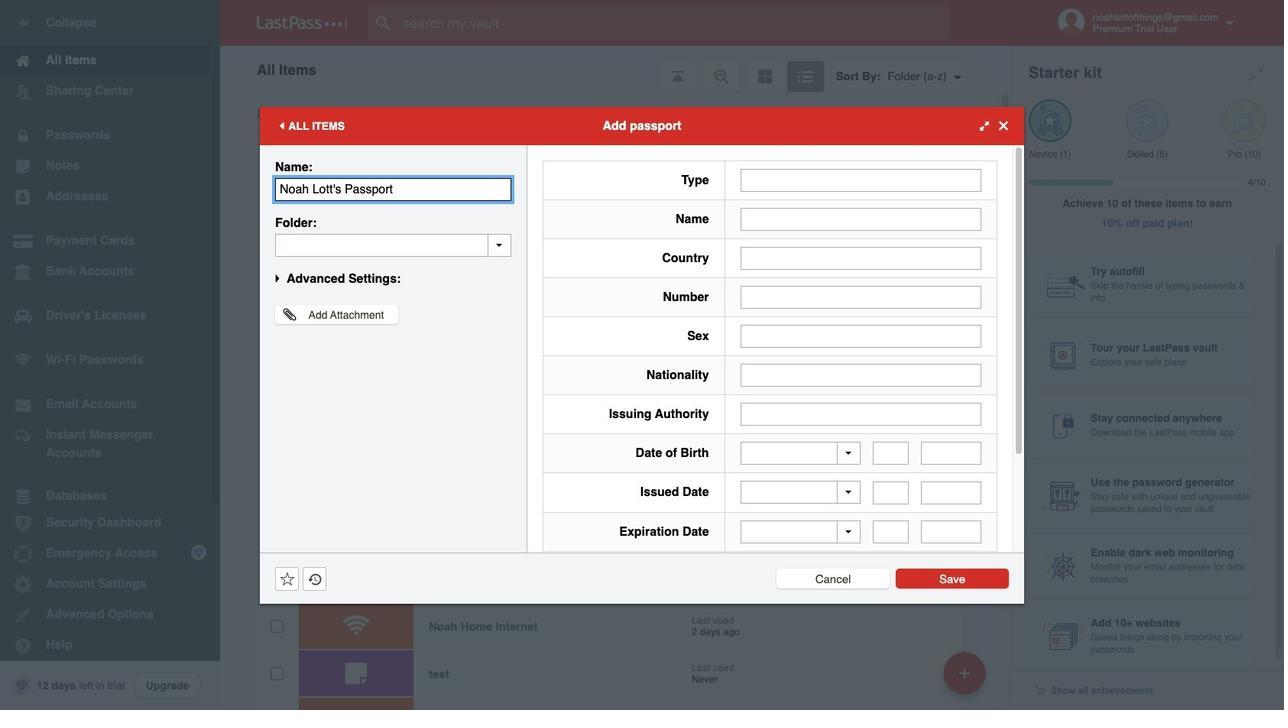 Task type: vqa. For each thing, say whether or not it's contained in the screenshot.
alert
no



Task type: describe. For each thing, give the bounding box(es) containing it.
lastpass image
[[257, 16, 347, 30]]

vault options navigation
[[220, 46, 1011, 92]]

new item image
[[959, 668, 970, 679]]



Task type: locate. For each thing, give the bounding box(es) containing it.
new item navigation
[[938, 648, 995, 710]]

dialog
[[260, 107, 1024, 663]]

None text field
[[740, 169, 982, 192], [275, 178, 511, 201], [740, 247, 982, 269], [740, 286, 982, 308], [740, 364, 982, 386], [921, 442, 982, 465], [740, 169, 982, 192], [275, 178, 511, 201], [740, 247, 982, 269], [740, 286, 982, 308], [740, 364, 982, 386], [921, 442, 982, 465]]

Search search field
[[368, 6, 979, 40]]

search my vault text field
[[368, 6, 979, 40]]

None text field
[[740, 208, 982, 230], [275, 234, 511, 256], [740, 325, 982, 347], [740, 403, 982, 425], [873, 442, 909, 465], [873, 481, 909, 504], [921, 481, 982, 504], [873, 521, 909, 544], [921, 521, 982, 544], [740, 208, 982, 230], [275, 234, 511, 256], [740, 325, 982, 347], [740, 403, 982, 425], [873, 442, 909, 465], [873, 481, 909, 504], [921, 481, 982, 504], [873, 521, 909, 544], [921, 521, 982, 544]]

main navigation navigation
[[0, 0, 220, 710]]



